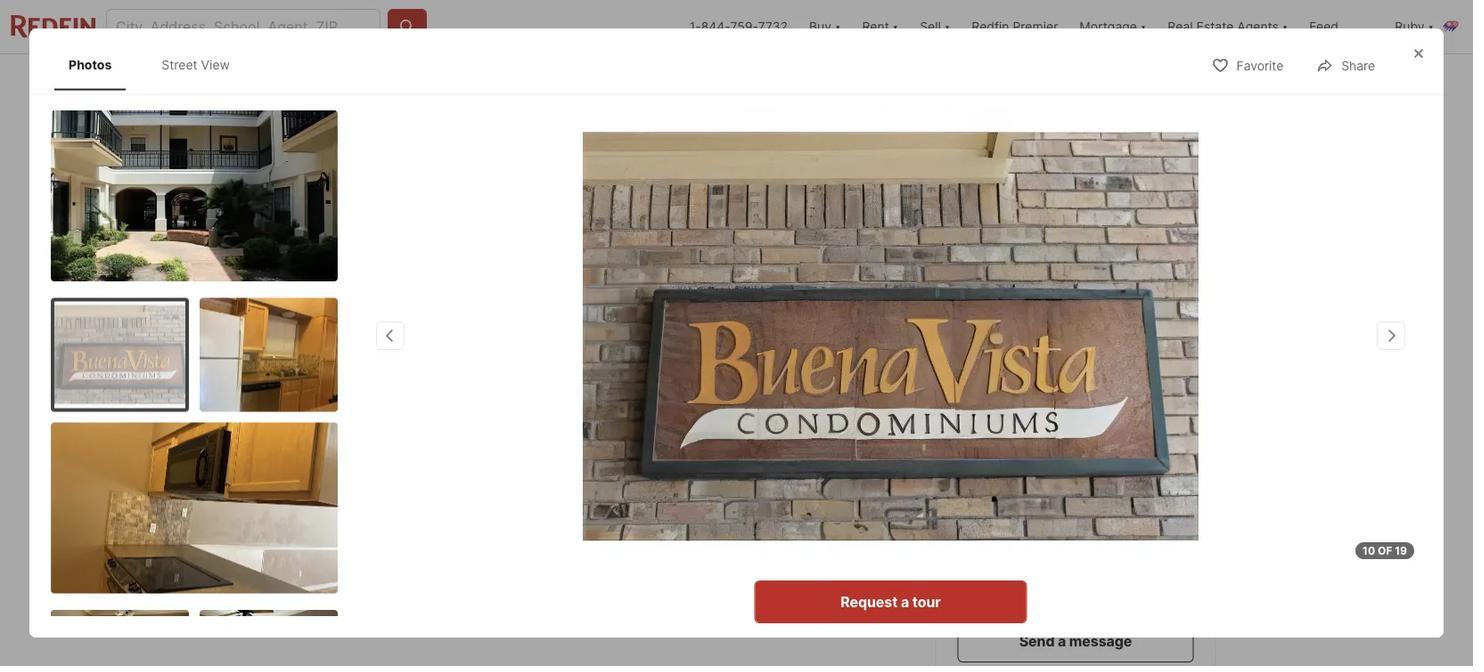 Task type: vqa. For each thing, say whether or not it's contained in the screenshot.
BUTTON
no



Task type: describe. For each thing, give the bounding box(es) containing it.
5 tab from the left
[[625, 58, 707, 101]]

1908 inside 1908 san antonio st #305
[[1032, 491, 1077, 513]]

street view tab
[[147, 43, 244, 87]]

844-
[[701, 19, 731, 34]]

4 tab from the left
[[531, 58, 625, 101]]

photos
[[69, 57, 112, 72]]

contact
[[958, 491, 1032, 513]]

premier
[[1013, 19, 1059, 34]]

map entry image
[[818, 460, 907, 549]]

1 horizontal spatial tour
[[1098, 576, 1126, 593]]

19 inside 'request a tour' dialog
[[1396, 545, 1408, 558]]

tour inside 'request a tour' dialog
[[913, 594, 941, 611]]

submit search image
[[399, 18, 416, 36]]

0 horizontal spatial san
[[296, 461, 322, 478]]

favorite
[[1237, 58, 1284, 73]]

a inside send a message button
[[1058, 633, 1067, 650]]

19 photos
[[1126, 398, 1185, 413]]

sq
[[568, 522, 586, 540]]

send a message button
[[958, 621, 1194, 663]]

user photo image
[[1442, 16, 1463, 37]]

a inside 'request a tour' dialog
[[901, 594, 910, 611]]

redfin
[[972, 19, 1010, 34]]

ft
[[590, 522, 603, 540]]

view for tab list containing photos
[[201, 57, 230, 72]]

$1,299
[[259, 495, 328, 520]]

antonio inside 1908 san antonio st #305
[[1118, 491, 1187, 513]]

10
[[1363, 545, 1376, 558]]

send
[[1020, 633, 1055, 650]]

759-
[[731, 19, 758, 34]]

$1,299 /mo price
[[259, 495, 367, 540]]

0 vertical spatial #305
[[400, 461, 435, 478]]

2 tab from the left
[[373, 58, 467, 101]]

1-844-759-7732 link
[[690, 19, 788, 34]]

1 horizontal spatial request
[[1026, 576, 1083, 593]]

favorite button
[[1197, 47, 1299, 83]]

dishwasher
[[314, 584, 373, 597]]

1-844-759-7732
[[690, 19, 788, 34]]

3 tab from the left
[[467, 58, 531, 101]]

a/c
[[270, 584, 289, 597]]

6 tab from the left
[[707, 58, 850, 101]]

652
[[568, 495, 608, 520]]



Task type: locate. For each thing, give the bounding box(es) containing it.
1 vertical spatial request a tour
[[841, 594, 941, 611]]

street for tab list containing photos
[[162, 57, 198, 72]]

0 vertical spatial street
[[162, 57, 198, 72]]

0 horizontal spatial #305
[[400, 461, 435, 478]]

0 horizontal spatial 19
[[1126, 398, 1140, 413]]

19
[[1126, 398, 1140, 413], [1396, 545, 1408, 558]]

st
[[382, 461, 396, 478], [958, 518, 977, 539]]

1 horizontal spatial request a tour
[[1026, 576, 1126, 593]]

request a tour button
[[958, 563, 1194, 606], [755, 581, 1028, 624]]

1-
[[690, 19, 701, 34]]

0 vertical spatial request a tour
[[1026, 576, 1126, 593]]

652 sq ft
[[568, 495, 608, 540]]

0 horizontal spatial view
[[201, 57, 230, 72]]

1 horizontal spatial 1908
[[1032, 491, 1077, 513]]

message
[[1070, 633, 1133, 650]]

1908 san antonio st #305
[[259, 461, 435, 478], [958, 491, 1187, 539]]

2 vertical spatial a
[[1058, 633, 1067, 650]]

street for street view button
[[313, 398, 350, 413]]

street view inside button
[[313, 398, 384, 413]]

feed button
[[1299, 0, 1385, 53]]

image image
[[259, 104, 929, 438], [936, 104, 1215, 267], [51, 111, 338, 282], [936, 275, 1215, 438], [200, 299, 338, 413], [54, 302, 186, 409], [51, 424, 338, 595]]

of
[[1378, 545, 1393, 558]]

photos
[[1143, 398, 1185, 413]]

view
[[201, 57, 230, 72], [353, 398, 384, 413]]

tour
[[1098, 576, 1126, 593], [913, 594, 941, 611]]

0 horizontal spatial st
[[382, 461, 396, 478]]

share
[[1342, 58, 1376, 73]]

7732
[[758, 19, 788, 34]]

0 horizontal spatial street
[[162, 57, 198, 72]]

0 vertical spatial view
[[201, 57, 230, 72]]

1 vertical spatial 1908 san antonio st #305
[[958, 491, 1187, 539]]

street view
[[162, 57, 230, 72], [313, 398, 384, 413]]

/mo
[[328, 495, 367, 520]]

request a tour dialog
[[29, 29, 1444, 667]]

1 vertical spatial street view
[[313, 398, 384, 413]]

1908 san antonio st #305 image
[[583, 107, 1199, 569]]

view inside tab
[[201, 57, 230, 72]]

tab list inside 'request a tour' dialog
[[51, 39, 262, 90]]

2 horizontal spatial a
[[1086, 576, 1095, 593]]

0 horizontal spatial request
[[841, 594, 898, 611]]

0 vertical spatial st
[[382, 461, 396, 478]]

1 horizontal spatial #305
[[981, 518, 1028, 539]]

0 vertical spatial a
[[1086, 576, 1095, 593]]

1 vertical spatial san
[[1081, 491, 1114, 513]]

1 horizontal spatial a
[[1058, 633, 1067, 650]]

1 vertical spatial street
[[313, 398, 350, 413]]

#305 inside 1908 san antonio st #305
[[981, 518, 1028, 539]]

street view button
[[273, 388, 399, 424]]

st down street view button
[[382, 461, 396, 478]]

0 vertical spatial 1908
[[259, 461, 292, 478]]

#305
[[400, 461, 435, 478], [981, 518, 1028, 539]]

share button
[[1302, 47, 1391, 83]]

0 vertical spatial tour
[[1098, 576, 1126, 593]]

1 vertical spatial antonio
[[1118, 491, 1187, 513]]

1 vertical spatial #305
[[981, 518, 1028, 539]]

1 horizontal spatial san
[[1081, 491, 1114, 513]]

1 vertical spatial a
[[901, 594, 910, 611]]

0 horizontal spatial 1908
[[259, 461, 292, 478]]

0 horizontal spatial request a tour
[[841, 594, 941, 611]]

10 of 19
[[1363, 545, 1408, 558]]

1 horizontal spatial 19
[[1396, 545, 1408, 558]]

1 vertical spatial 1908
[[1032, 491, 1077, 513]]

send a message
[[1020, 633, 1133, 650]]

City, Address, School, Agent, ZIP search field
[[106, 9, 381, 45]]

feed
[[1310, 19, 1339, 34]]

redfin premier
[[972, 19, 1059, 34]]

1 vertical spatial st
[[958, 518, 977, 539]]

1 horizontal spatial 1908 san antonio st #305
[[958, 491, 1187, 539]]

19 inside "19 photos" button
[[1126, 398, 1140, 413]]

0 horizontal spatial street view
[[162, 57, 230, 72]]

tab list
[[51, 39, 262, 90], [259, 54, 864, 101]]

san inside 1908 san antonio st #305
[[1081, 491, 1114, 513]]

1 tab from the left
[[259, 58, 373, 101]]

request a tour inside dialog
[[841, 594, 941, 611]]

request inside dialog
[[841, 594, 898, 611]]

view for street view button
[[353, 398, 384, 413]]

street inside tab
[[162, 57, 198, 72]]

view inside button
[[353, 398, 384, 413]]

antonio
[[326, 461, 378, 478], [1118, 491, 1187, 513]]

1 vertical spatial request
[[841, 594, 898, 611]]

0 vertical spatial street view
[[162, 57, 230, 72]]

redfin premier button
[[961, 0, 1069, 53]]

1 vertical spatial view
[[353, 398, 384, 413]]

0 vertical spatial san
[[296, 461, 322, 478]]

request
[[1026, 576, 1083, 593], [841, 594, 898, 611]]

st down contact
[[958, 518, 977, 539]]

0 horizontal spatial antonio
[[326, 461, 378, 478]]

1908
[[259, 461, 292, 478], [1032, 491, 1077, 513]]

street inside button
[[313, 398, 350, 413]]

1 horizontal spatial st
[[958, 518, 977, 539]]

1 horizontal spatial street view
[[313, 398, 384, 413]]

1 vertical spatial tour
[[913, 594, 941, 611]]

tab
[[259, 58, 373, 101], [373, 58, 467, 101], [467, 58, 531, 101], [531, 58, 625, 101], [625, 58, 707, 101], [707, 58, 850, 101]]

0 vertical spatial request
[[1026, 576, 1083, 593]]

street
[[162, 57, 198, 72], [313, 398, 350, 413]]

1 horizontal spatial view
[[353, 398, 384, 413]]

1 horizontal spatial antonio
[[1118, 491, 1187, 513]]

19 photos button
[[1086, 388, 1201, 424]]

request a tour
[[1026, 576, 1126, 593], [841, 594, 941, 611]]

0 horizontal spatial tour
[[913, 594, 941, 611]]

0 horizontal spatial 1908 san antonio st #305
[[259, 461, 435, 478]]

0 vertical spatial antonio
[[326, 461, 378, 478]]

19 left photos
[[1126, 398, 1140, 413]]

0 horizontal spatial a
[[901, 594, 910, 611]]

1 horizontal spatial street
[[313, 398, 350, 413]]

san
[[296, 461, 322, 478], [1081, 491, 1114, 513]]

0 vertical spatial 1908 san antonio st #305
[[259, 461, 435, 478]]

photos tab
[[54, 43, 126, 87]]

19 right 'of'
[[1396, 545, 1408, 558]]

1 vertical spatial 19
[[1396, 545, 1408, 558]]

a
[[1086, 576, 1095, 593], [901, 594, 910, 611], [1058, 633, 1067, 650]]

tab list containing photos
[[51, 39, 262, 90]]

0 vertical spatial 19
[[1126, 398, 1140, 413]]

street view inside tab
[[162, 57, 230, 72]]

price
[[259, 522, 293, 540]]



